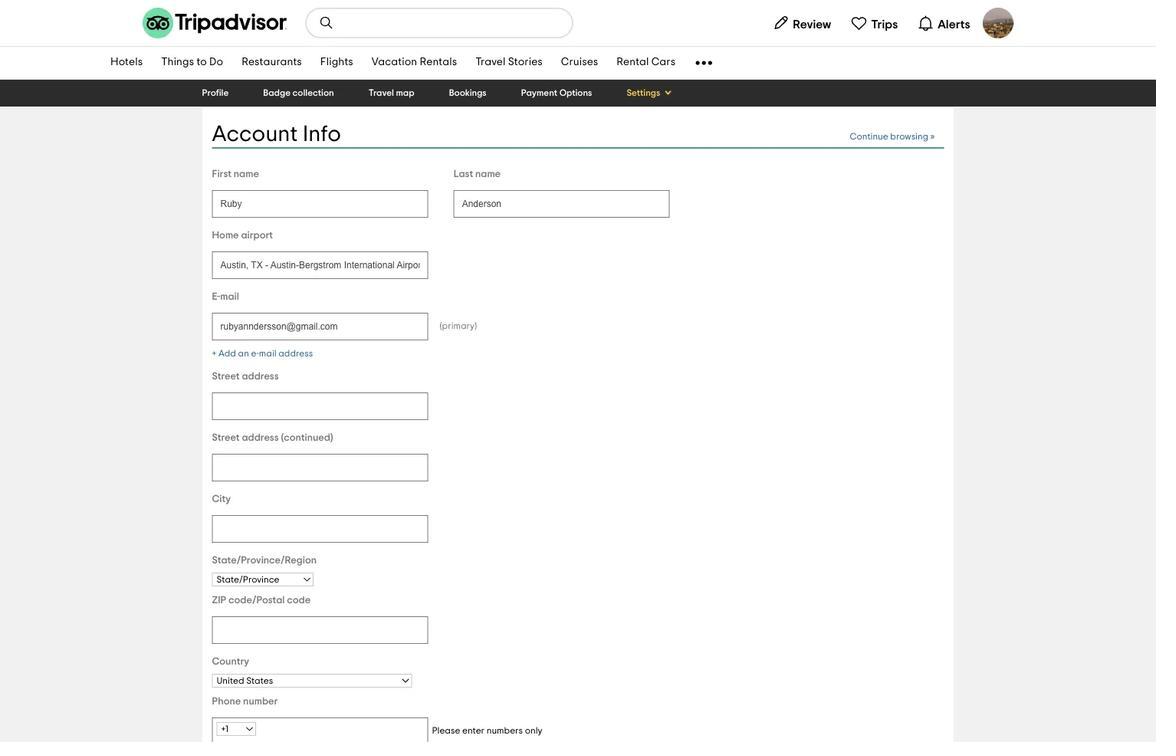 Task type: describe. For each thing, give the bounding box(es) containing it.
payment
[[521, 89, 558, 98]]

phone number
[[212, 697, 278, 707]]

City text field
[[212, 515, 428, 543]]

address for street address
[[242, 372, 279, 382]]

(primary)
[[440, 322, 477, 331]]

country
[[212, 657, 249, 667]]

payment options link
[[521, 89, 593, 98]]

rental
[[617, 57, 649, 68]]

restaurants link
[[233, 47, 311, 79]]

number
[[243, 697, 278, 707]]

trips link
[[844, 8, 905, 38]]

add
[[219, 349, 236, 358]]

last name
[[454, 169, 501, 179]]

cruises link
[[552, 47, 608, 79]]

numbers
[[487, 727, 523, 736]]

street for street address
[[212, 372, 240, 382]]

vacation rentals
[[372, 57, 457, 68]]

address for street address (continued)
[[242, 433, 279, 443]]

vacation rentals link
[[363, 47, 467, 79]]

travel map
[[369, 89, 415, 98]]

first name
[[212, 169, 259, 179]]

cruises
[[561, 57, 599, 68]]

rentals
[[420, 57, 457, 68]]

Street address (continued) text field
[[212, 454, 428, 482]]

»
[[931, 132, 936, 141]]

code/postal
[[229, 596, 285, 606]]

continue browsing » link
[[850, 132, 936, 141]]

things to do
[[161, 57, 223, 68]]

0 vertical spatial mail
[[220, 292, 239, 302]]

home
[[212, 230, 239, 240]]

info
[[303, 124, 341, 146]]

search image
[[319, 15, 334, 31]]

cars
[[652, 57, 676, 68]]

payment options
[[521, 89, 593, 98]]

city
[[212, 494, 231, 504]]

travel stories
[[476, 57, 543, 68]]

continue
[[850, 132, 889, 141]]

enter
[[463, 727, 485, 736]]

restaurants
[[242, 57, 302, 68]]

first
[[212, 169, 232, 179]]

map
[[396, 89, 415, 98]]

name for first name
[[234, 169, 259, 179]]

airport
[[241, 230, 273, 240]]

e-
[[212, 292, 220, 302]]

please
[[432, 727, 461, 736]]

tripadvisor image
[[143, 8, 287, 38]]

settings
[[627, 89, 661, 98]]

profile
[[202, 89, 229, 98]]

review
[[793, 18, 832, 30]]

account settings link
[[616, 142, 708, 165]]

collection
[[293, 89, 334, 98]]

badge collection
[[263, 89, 334, 98]]

ZIP code/Postal code text field
[[212, 617, 428, 644]]

last
[[454, 169, 473, 179]]



Task type: locate. For each thing, give the bounding box(es) containing it.
to
[[197, 57, 207, 68]]

1 vertical spatial travel
[[369, 89, 394, 98]]

1 horizontal spatial name
[[476, 169, 501, 179]]

badge collection link
[[263, 89, 334, 98]]

street down add
[[212, 372, 240, 382]]

things to do link
[[152, 47, 233, 79]]

name
[[234, 169, 259, 179], [476, 169, 501, 179]]

street up city
[[212, 433, 240, 443]]

Phone number text field
[[212, 718, 428, 743]]

street
[[212, 372, 240, 382], [212, 433, 240, 443]]

0 vertical spatial street
[[212, 372, 240, 382]]

hotels link
[[101, 47, 152, 79]]

0 horizontal spatial account
[[212, 124, 298, 146]]

e-
[[251, 349, 259, 358]]

name right first
[[234, 169, 259, 179]]

0 vertical spatial account
[[212, 124, 298, 146]]

2 street from the top
[[212, 433, 240, 443]]

Street address text field
[[212, 393, 428, 420]]

travel left map
[[369, 89, 394, 98]]

address left (continued)
[[242, 433, 279, 443]]

travel for travel stories
[[476, 57, 506, 68]]

zip
[[212, 596, 226, 606]]

0 horizontal spatial name
[[234, 169, 259, 179]]

street address
[[212, 372, 279, 382]]

0 horizontal spatial mail
[[220, 292, 239, 302]]

home airport
[[212, 230, 273, 240]]

profile link
[[202, 89, 229, 98]]

please enter numbers only
[[432, 727, 543, 736]]

1 horizontal spatial mail
[[259, 349, 277, 358]]

mail up add
[[220, 292, 239, 302]]

options
[[560, 89, 593, 98]]

1 horizontal spatial account
[[616, 148, 661, 159]]

hotels
[[110, 57, 143, 68]]

1 vertical spatial street
[[212, 433, 240, 443]]

travel left stories
[[476, 57, 506, 68]]

trips
[[872, 18, 899, 30]]

account
[[212, 124, 298, 146], [616, 148, 661, 159]]

badge
[[263, 89, 291, 98]]

account up first name
[[212, 124, 298, 146]]

2 name from the left
[[476, 169, 501, 179]]

rental cars link
[[608, 47, 685, 79]]

+ add an e-mail address
[[212, 349, 313, 358]]

account settings
[[616, 148, 704, 159]]

continue browsing »
[[850, 132, 936, 141]]

None text field
[[212, 190, 428, 218], [212, 252, 428, 279], [212, 190, 428, 218], [212, 252, 428, 279]]

bookings
[[449, 89, 487, 98]]

settings
[[663, 148, 704, 159]]

None search field
[[307, 9, 572, 37]]

an
[[238, 349, 249, 358]]

state/province/region
[[212, 556, 317, 566]]

alerts link
[[911, 8, 977, 38]]

account for account settings
[[616, 148, 661, 159]]

vacation
[[372, 57, 418, 68]]

address
[[279, 349, 313, 358], [242, 372, 279, 382], [242, 433, 279, 443]]

browsing
[[891, 132, 929, 141]]

alerts
[[938, 18, 971, 30]]

code
[[287, 596, 311, 606]]

review link
[[766, 8, 838, 38]]

1 vertical spatial address
[[242, 372, 279, 382]]

address right e-
[[279, 349, 313, 358]]

1 horizontal spatial travel
[[476, 57, 506, 68]]

account info
[[212, 124, 341, 146]]

+
[[212, 349, 217, 358]]

flights link
[[311, 47, 363, 79]]

0 horizontal spatial travel
[[369, 89, 394, 98]]

(continued)
[[281, 433, 333, 443]]

1 vertical spatial account
[[616, 148, 661, 159]]

0 vertical spatial travel
[[476, 57, 506, 68]]

street for street address (continued)
[[212, 433, 240, 443]]

do
[[210, 57, 223, 68]]

travel for travel map
[[369, 89, 394, 98]]

travel stories link
[[467, 47, 552, 79]]

travel
[[476, 57, 506, 68], [369, 89, 394, 98]]

rental cars
[[617, 57, 676, 68]]

account for account info
[[212, 124, 298, 146]]

flights
[[321, 57, 354, 68]]

things
[[161, 57, 194, 68]]

phone
[[212, 697, 241, 707]]

mail right the an
[[259, 349, 277, 358]]

zip code/postal code
[[212, 596, 311, 606]]

0 vertical spatial address
[[279, 349, 313, 358]]

profile picture image
[[984, 8, 1014, 38]]

travel map link
[[369, 89, 415, 98]]

1 name from the left
[[234, 169, 259, 179]]

only
[[525, 727, 543, 736]]

None text field
[[454, 190, 670, 218], [212, 313, 428, 341], [454, 190, 670, 218], [212, 313, 428, 341]]

1 street from the top
[[212, 372, 240, 382]]

bookings link
[[449, 89, 487, 98]]

name right 'last'
[[476, 169, 501, 179]]

1 vertical spatial mail
[[259, 349, 277, 358]]

stories
[[508, 57, 543, 68]]

e-mail
[[212, 292, 239, 302]]

address down + add an e-mail address
[[242, 372, 279, 382]]

mail
[[220, 292, 239, 302], [259, 349, 277, 358]]

2 vertical spatial address
[[242, 433, 279, 443]]

name for last name
[[476, 169, 501, 179]]

account left settings
[[616, 148, 661, 159]]

street address (continued)
[[212, 433, 333, 443]]



Task type: vqa. For each thing, say whether or not it's contained in the screenshot.
Mai within Cooking Evening Class Chiang Mai Visit Organic Garden and Market
no



